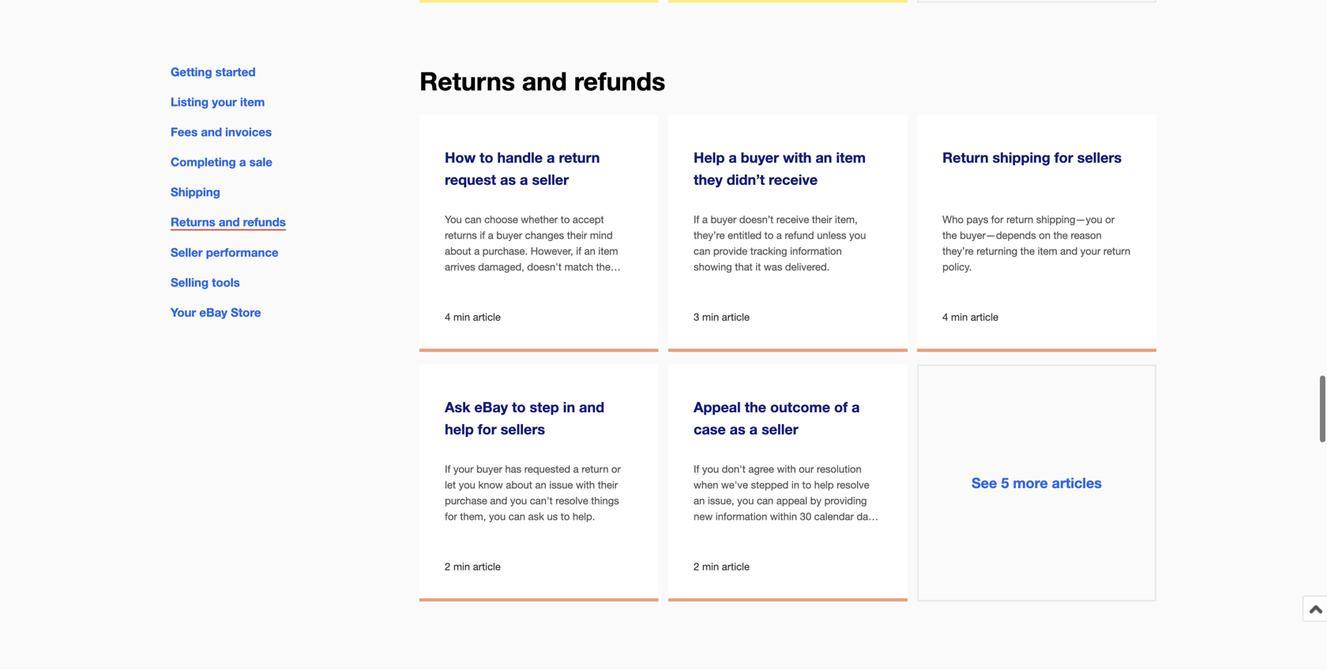 Task type: describe. For each thing, give the bounding box(es) containing it.
0 horizontal spatial refunds
[[243, 215, 286, 229]]

step
[[530, 399, 559, 416]]

ebay for store
[[199, 305, 228, 320]]

a inside if your buyer has requested a return or let you know about an issue with their purchase and you can't resolve things for them, you can ask us to help.
[[573, 463, 579, 475]]

article for ask ebay to step in and help for sellers
[[473, 561, 501, 573]]

return inside if your buyer has requested a return or let you know about an issue with their purchase and you can't resolve things for them, you can ask us to help.
[[582, 463, 609, 475]]

as for case
[[730, 421, 746, 438]]

ask
[[528, 510, 544, 523]]

or inside if your buyer has requested a return or let you know about an issue with their purchase and you can't resolve things for them, you can ask us to help.
[[612, 463, 621, 475]]

an inside if you don't agree with our resolution when we've stepped in to help resolve an issue, you can appeal by providing new information within 30 calendar days of the case being closed.
[[694, 495, 705, 507]]

request
[[445, 171, 496, 188]]

you inside if a buyer doesn't receive their item, they're entitled to a refund unless you can provide tracking information showing that it was delivered.
[[850, 229, 866, 241]]

article for help a buyer with an item they didn't receive
[[722, 311, 750, 323]]

unless
[[817, 229, 847, 241]]

item, inside you can choose whether to accept returns if a buyer changes their mind about a purchase. however, if an item arrives damaged, doesn't match the listing description, or if the buyer receives the wrong item, you'll generally need to accept the return.
[[534, 292, 557, 305]]

listing your item
[[171, 95, 265, 109]]

and inside ask ebay to step in and help for sellers
[[579, 399, 605, 416]]

who pays for return shipping—you or the buyer—depends on the reason they're returning the item and your return policy.
[[943, 213, 1131, 273]]

sellers inside ask ebay to step in and help for sellers
[[501, 421, 545, 438]]

shipping
[[993, 149, 1051, 166]]

you'll
[[560, 292, 584, 305]]

their inside you can choose whether to accept returns if a buyer changes their mind about a purchase. however, if an item arrives damaged, doesn't match the listing description, or if the buyer receives the wrong item, you'll generally need to accept the return.
[[567, 229, 587, 241]]

0 horizontal spatial returns and refunds
[[171, 215, 286, 229]]

who
[[943, 213, 964, 225]]

issue
[[549, 479, 573, 491]]

ask
[[445, 399, 471, 416]]

with inside if your buyer has requested a return or let you know about an issue with their purchase and you can't resolve things for them, you can ask us to help.
[[576, 479, 595, 491]]

an inside if your buyer has requested a return or let you know about an issue with their purchase and you can't resolve things for them, you can ask us to help.
[[535, 479, 547, 491]]

to inside if your buyer has requested a return or let you know about an issue with their purchase and you can't resolve things for them, you can ask us to help.
[[561, 510, 570, 523]]

in inside if you don't agree with our resolution when we've stepped in to help resolve an issue, you can appeal by providing new information within 30 calendar days of the case being closed.
[[792, 479, 800, 491]]

a up tracking
[[777, 229, 782, 241]]

as for request
[[500, 171, 516, 188]]

seller performance
[[171, 245, 279, 259]]

don't
[[722, 463, 746, 475]]

the inside if you don't agree with our resolution when we've stepped in to help resolve an issue, you can appeal by providing new information within 30 calendar days of the case being closed.
[[706, 526, 720, 538]]

information inside if a buyer doesn't receive their item, they're entitled to a refund unless you can provide tracking information showing that it was delivered.
[[790, 245, 842, 257]]

for right shipping
[[1055, 149, 1074, 166]]

if a buyer doesn't receive their item, they're entitled to a refund unless you can provide tracking information showing that it was delivered.
[[694, 213, 866, 273]]

to right whether
[[561, 213, 570, 225]]

returns and refunds link
[[171, 215, 286, 231]]

can't
[[530, 495, 553, 507]]

return
[[943, 149, 989, 166]]

ask ebay to step in and help for sellers
[[445, 399, 605, 438]]

when
[[694, 479, 719, 491]]

reason
[[1071, 229, 1102, 241]]

them,
[[460, 510, 486, 523]]

help inside ask ebay to step in and help for sellers
[[445, 421, 474, 438]]

item inside the help a buyer with an item they didn't receive
[[836, 149, 866, 166]]

was
[[764, 261, 783, 273]]

help inside if you don't agree with our resolution when we've stepped in to help resolve an issue, you can appeal by providing new information within 30 calendar days of the case being closed.
[[815, 479, 834, 491]]

a right outcome at the right
[[852, 399, 860, 416]]

getting
[[171, 65, 212, 79]]

for inside who pays for return shipping—you or the buyer—depends on the reason they're returning the item and your return policy.
[[992, 213, 1004, 225]]

more
[[1013, 475, 1048, 492]]

the right on
[[1054, 229, 1068, 241]]

choose
[[485, 213, 518, 225]]

a right the 'handle'
[[547, 149, 555, 166]]

if your buyer has requested a return or let you know about an issue with their purchase and you can't resolve things for them, you can ask us to help.
[[445, 463, 621, 523]]

entitled
[[728, 229, 762, 241]]

being
[[748, 526, 773, 538]]

the down the description,
[[486, 292, 500, 305]]

0 vertical spatial sellers
[[1078, 149, 1122, 166]]

started
[[215, 65, 256, 79]]

purchase
[[445, 495, 487, 507]]

a inside the help a buyer with an item they didn't receive
[[729, 149, 737, 166]]

see
[[972, 475, 998, 492]]

performance
[[206, 245, 279, 259]]

listing your item link
[[171, 95, 265, 109]]

returning
[[977, 245, 1018, 257]]

changes
[[525, 229, 564, 241]]

selling tools link
[[171, 275, 240, 289]]

selling tools
[[171, 275, 240, 289]]

pays
[[967, 213, 989, 225]]

fees and invoices
[[171, 125, 272, 139]]

0 vertical spatial if
[[480, 229, 485, 241]]

new
[[694, 510, 713, 523]]

resolve inside if your buyer has requested a return or let you know about an issue with their purchase and you can't resolve things for them, you can ask us to help.
[[556, 495, 588, 507]]

seller
[[171, 245, 203, 259]]

ebay for to
[[474, 399, 508, 416]]

policy.
[[943, 261, 972, 273]]

their inside if your buyer has requested a return or let you know about an issue with their purchase and you can't resolve things for them, you can ask us to help.
[[598, 479, 618, 491]]

seller performance link
[[171, 245, 279, 259]]

buyer for with
[[741, 149, 779, 166]]

shipping link
[[171, 185, 220, 199]]

outcome
[[771, 399, 831, 416]]

articles
[[1052, 475, 1102, 492]]

the down who
[[943, 229, 957, 241]]

providing
[[825, 495, 867, 507]]

showing
[[694, 261, 732, 273]]

delivered.
[[785, 261, 830, 273]]

item inside who pays for return shipping—you or the buyer—depends on the reason they're returning the item and your return policy.
[[1038, 245, 1058, 257]]

listing
[[171, 95, 209, 109]]

2 for appeal the outcome of a case as a seller
[[694, 561, 700, 573]]

4 min article for return shipping for sellers
[[943, 311, 999, 323]]

shipping
[[171, 185, 220, 199]]

receive inside if a buyer doesn't receive their item, they're entitled to a refund unless you can provide tracking information showing that it was delivered.
[[777, 213, 809, 225]]

the right returning
[[1021, 245, 1035, 257]]

fees and invoices link
[[171, 125, 272, 139]]

let
[[445, 479, 456, 491]]

you right them, on the bottom
[[489, 510, 506, 523]]

if for appeal the outcome of a case as a seller
[[694, 463, 700, 475]]

a left sale
[[239, 155, 246, 169]]

a down choose
[[488, 229, 494, 241]]

their inside if a buyer doesn't receive their item, they're entitled to a refund unless you can provide tracking information showing that it was delivered.
[[812, 213, 832, 225]]

can inside you can choose whether to accept returns if a buyer changes their mind about a purchase. however, if an item arrives damaged, doesn't match the listing description, or if the buyer receives the wrong item, you'll generally need to accept the return.
[[465, 213, 482, 225]]

min for help a buyer with an item they didn't receive
[[702, 311, 719, 323]]

closed.
[[776, 526, 809, 538]]

they're inside if a buyer doesn't receive their item, they're entitled to a refund unless you can provide tracking information showing that it was delivered.
[[694, 229, 725, 241]]

generally
[[587, 292, 628, 305]]

buyer for doesn't
[[711, 213, 737, 225]]

a down they
[[702, 213, 708, 225]]

for inside if your buyer has requested a return or let you know about an issue with their purchase and you can't resolve things for them, you can ask us to help.
[[445, 510, 457, 523]]

requested
[[525, 463, 571, 475]]

tools
[[212, 275, 240, 289]]

item inside you can choose whether to accept returns if a buyer changes their mind about a purchase. however, if an item arrives damaged, doesn't match the listing description, or if the buyer receives the wrong item, you'll generally need to accept the return.
[[599, 245, 618, 257]]

invoices
[[225, 125, 272, 139]]

calendar
[[815, 510, 854, 523]]

whether
[[521, 213, 558, 225]]

you
[[445, 213, 462, 225]]

how
[[445, 149, 476, 166]]

handle
[[497, 149, 543, 166]]

appeal
[[777, 495, 808, 507]]

buyer up purchase.
[[497, 229, 522, 241]]

for inside ask ebay to step in and help for sellers
[[478, 421, 497, 438]]

min for how to handle a return request as a seller
[[454, 311, 470, 323]]

agree
[[749, 463, 774, 475]]

if you don't agree with our resolution when we've stepped in to help resolve an issue, you can appeal by providing new information within 30 calendar days of the case being closed.
[[694, 463, 879, 538]]

with inside if you don't agree with our resolution when we've stepped in to help resolve an issue, you can appeal by providing new information within 30 calendar days of the case being closed.
[[777, 463, 796, 475]]

help
[[694, 149, 725, 166]]

know
[[478, 479, 503, 491]]

case inside appeal the outcome of a case as a seller
[[694, 421, 726, 438]]

you up purchase
[[459, 479, 476, 491]]

3
[[694, 311, 700, 323]]

wrong
[[503, 292, 532, 305]]



Task type: locate. For each thing, give the bounding box(es) containing it.
they're up the policy.
[[943, 245, 974, 257]]

1 horizontal spatial refunds
[[574, 66, 666, 96]]

seller
[[532, 171, 569, 188], [762, 421, 799, 438]]

0 vertical spatial item,
[[835, 213, 858, 225]]

2 horizontal spatial if
[[576, 245, 582, 257]]

2 vertical spatial their
[[598, 479, 618, 491]]

2 4 from the left
[[943, 311, 949, 323]]

1 horizontal spatial help
[[815, 479, 834, 491]]

an up 'match'
[[584, 245, 596, 257]]

return
[[559, 149, 600, 166], [1007, 213, 1034, 225], [1104, 245, 1131, 257], [582, 463, 609, 475]]

2 down purchase
[[445, 561, 451, 573]]

0 vertical spatial receive
[[769, 171, 818, 188]]

buyer inside if your buyer has requested a return or let you know about an issue with their purchase and you can't resolve things for them, you can ask us to help.
[[477, 463, 502, 475]]

1 vertical spatial their
[[567, 229, 587, 241]]

can inside if a buyer doesn't receive their item, they're entitled to a refund unless you can provide tracking information showing that it was delivered.
[[694, 245, 711, 257]]

2 4 min article from the left
[[943, 311, 999, 323]]

an up can't at left bottom
[[535, 479, 547, 491]]

the inside appeal the outcome of a case as a seller
[[745, 399, 767, 416]]

0 vertical spatial returns and refunds
[[420, 66, 666, 96]]

0 horizontal spatial if
[[480, 229, 485, 241]]

buyer up the know
[[477, 463, 502, 475]]

if down doesn't
[[544, 276, 549, 289]]

0 horizontal spatial your
[[212, 95, 237, 109]]

4 min article
[[445, 311, 501, 323], [943, 311, 999, 323]]

accept up mind
[[573, 213, 604, 225]]

sellers down step
[[501, 421, 545, 438]]

2 for ask ebay to step in and help for sellers
[[445, 561, 451, 573]]

they're up provide
[[694, 229, 725, 241]]

1 vertical spatial help
[[815, 479, 834, 491]]

or down doesn't
[[532, 276, 541, 289]]

min down the receives
[[454, 311, 470, 323]]

resolve up providing
[[837, 479, 870, 491]]

0 vertical spatial or
[[1106, 213, 1115, 225]]

0 vertical spatial accept
[[573, 213, 604, 225]]

returns
[[445, 229, 477, 241]]

0 horizontal spatial as
[[500, 171, 516, 188]]

if up 'match'
[[576, 245, 582, 257]]

1 horizontal spatial 2
[[694, 561, 700, 573]]

listing
[[445, 276, 472, 289]]

2 vertical spatial or
[[612, 463, 621, 475]]

their up unless
[[812, 213, 832, 225]]

1 vertical spatial of
[[694, 526, 703, 538]]

receives
[[445, 292, 483, 305]]

1 4 min article from the left
[[445, 311, 501, 323]]

0 horizontal spatial ebay
[[199, 305, 228, 320]]

the
[[943, 229, 957, 241], [1054, 229, 1068, 241], [1021, 245, 1035, 257], [596, 261, 611, 273], [552, 276, 566, 289], [486, 292, 500, 305], [517, 308, 531, 320], [745, 399, 767, 416], [706, 526, 720, 538]]

to inside how to handle a return request as a seller
[[480, 149, 493, 166]]

2 vertical spatial your
[[454, 463, 474, 475]]

your up let
[[454, 463, 474, 475]]

0 vertical spatial information
[[790, 245, 842, 257]]

if for ask ebay to step in and help for sellers
[[445, 463, 451, 475]]

buyer
[[741, 149, 779, 166], [711, 213, 737, 225], [497, 229, 522, 241], [569, 276, 595, 289], [477, 463, 502, 475]]

in right step
[[563, 399, 575, 416]]

2 min article down them, on the bottom
[[445, 561, 501, 573]]

ebay right your
[[199, 305, 228, 320]]

to inside if a buyer doesn't receive their item, they're entitled to a refund unless you can provide tracking information showing that it was delivered.
[[765, 229, 774, 241]]

0 horizontal spatial in
[[563, 399, 575, 416]]

1 horizontal spatial resolve
[[837, 479, 870, 491]]

if inside if your buyer has requested a return or let you know about an issue with their purchase and you can't resolve things for them, you can ask us to help.
[[445, 463, 451, 475]]

and inside the returns and refunds link
[[219, 215, 240, 229]]

article
[[473, 311, 501, 323], [722, 311, 750, 323], [971, 311, 999, 323], [473, 561, 501, 573], [722, 561, 750, 573]]

1 vertical spatial seller
[[762, 421, 799, 438]]

1 horizontal spatial accept
[[573, 213, 604, 225]]

2 min article for as
[[694, 561, 750, 573]]

information inside if you don't agree with our resolution when we've stepped in to help resolve an issue, you can appeal by providing new information within 30 calendar days of the case being closed.
[[716, 510, 768, 523]]

1 vertical spatial returns
[[171, 215, 215, 229]]

1 horizontal spatial sellers
[[1078, 149, 1122, 166]]

3 min article
[[694, 311, 750, 323]]

0 horizontal spatial of
[[694, 526, 703, 538]]

0 vertical spatial ebay
[[199, 305, 228, 320]]

1 horizontal spatial 2 min article
[[694, 561, 750, 573]]

help down ask
[[445, 421, 474, 438]]

1 2 from the left
[[445, 561, 451, 573]]

in up appeal
[[792, 479, 800, 491]]

or inside you can choose whether to accept returns if a buyer changes their mind about a purchase. however, if an item arrives damaged, doesn't match the listing description, or if the buyer receives the wrong item, you'll generally need to accept the return.
[[532, 276, 541, 289]]

1 horizontal spatial their
[[598, 479, 618, 491]]

4 min article down the receives
[[445, 311, 501, 323]]

0 vertical spatial in
[[563, 399, 575, 416]]

4 for how to handle a return request as a seller
[[445, 311, 451, 323]]

to
[[480, 149, 493, 166], [561, 213, 570, 225], [765, 229, 774, 241], [471, 308, 480, 320], [512, 399, 526, 416], [803, 479, 812, 491], [561, 510, 570, 523]]

shipping—you
[[1037, 213, 1103, 225]]

information up delivered.
[[790, 245, 842, 257]]

0 vertical spatial help
[[445, 421, 474, 438]]

1 vertical spatial resolve
[[556, 495, 588, 507]]

in
[[563, 399, 575, 416], [792, 479, 800, 491]]

2 2 from the left
[[694, 561, 700, 573]]

buyer—depends
[[960, 229, 1036, 241]]

if inside if you don't agree with our resolution when we've stepped in to help resolve an issue, you can appeal by providing new information within 30 calendar days of the case being closed.
[[694, 463, 700, 475]]

with inside the help a buyer with an item they didn't receive
[[783, 149, 812, 166]]

buyer inside the help a buyer with an item they didn't receive
[[741, 149, 779, 166]]

with left the our at the bottom right of page
[[777, 463, 796, 475]]

seller for handle
[[532, 171, 569, 188]]

0 vertical spatial your
[[212, 95, 237, 109]]

if
[[480, 229, 485, 241], [576, 245, 582, 257], [544, 276, 549, 289]]

2 2 min article from the left
[[694, 561, 750, 573]]

ebay
[[199, 305, 228, 320], [474, 399, 508, 416]]

2 horizontal spatial their
[[812, 213, 832, 225]]

your ebay store link
[[171, 305, 261, 320]]

us
[[547, 510, 558, 523]]

store
[[231, 305, 261, 320]]

can down stepped
[[757, 495, 774, 507]]

to left step
[[512, 399, 526, 416]]

0 horizontal spatial seller
[[532, 171, 569, 188]]

on
[[1039, 229, 1051, 241]]

if up let
[[445, 463, 451, 475]]

if right returns on the top left of the page
[[480, 229, 485, 241]]

purchase.
[[483, 245, 528, 257]]

0 vertical spatial seller
[[532, 171, 569, 188]]

receive
[[769, 171, 818, 188], [777, 213, 809, 225]]

4
[[445, 311, 451, 323], [943, 311, 949, 323]]

need
[[445, 308, 468, 320]]

0 vertical spatial resolve
[[837, 479, 870, 491]]

0 horizontal spatial their
[[567, 229, 587, 241]]

0 vertical spatial their
[[812, 213, 832, 225]]

1 horizontal spatial or
[[612, 463, 621, 475]]

2 down new on the bottom
[[694, 561, 700, 573]]

item, up unless
[[835, 213, 858, 225]]

1 horizontal spatial in
[[792, 479, 800, 491]]

1 horizontal spatial about
[[506, 479, 533, 491]]

returns up how
[[420, 66, 515, 96]]

getting started
[[171, 65, 256, 79]]

returns and refunds
[[420, 66, 666, 96], [171, 215, 286, 229]]

case down appeal
[[694, 421, 726, 438]]

or inside who pays for return shipping—you or the buyer—depends on the reason they're returning the item and your return policy.
[[1106, 213, 1115, 225]]

1 vertical spatial your
[[1081, 245, 1101, 257]]

arrives
[[445, 261, 475, 273]]

4 min article for how to handle a return request as a seller
[[445, 311, 501, 323]]

about down has
[[506, 479, 533, 491]]

your
[[171, 305, 196, 320]]

1 horizontal spatial ebay
[[474, 399, 508, 416]]

1 vertical spatial sellers
[[501, 421, 545, 438]]

buyer up didn't
[[741, 149, 779, 166]]

receive inside the help a buyer with an item they didn't receive
[[769, 171, 818, 188]]

can inside if your buyer has requested a return or let you know about an issue with their purchase and you can't resolve things for them, you can ask us to help.
[[509, 510, 525, 523]]

2 vertical spatial with
[[576, 479, 595, 491]]

2 horizontal spatial or
[[1106, 213, 1115, 225]]

an up unless
[[816, 149, 832, 166]]

they're inside who pays for return shipping—you or the buyer—depends on the reason they're returning the item and your return policy.
[[943, 245, 974, 257]]

1 horizontal spatial returns
[[420, 66, 515, 96]]

a right the help
[[729, 149, 737, 166]]

to inside ask ebay to step in and help for sellers
[[512, 399, 526, 416]]

they
[[694, 171, 723, 188]]

it
[[756, 261, 761, 273]]

case left being at the bottom right of page
[[723, 526, 745, 538]]

that
[[735, 261, 753, 273]]

buyer inside if a buyer doesn't receive their item, they're entitled to a refund unless you can provide tracking information showing that it was delivered.
[[711, 213, 737, 225]]

1 vertical spatial in
[[792, 479, 800, 491]]

0 horizontal spatial 4 min article
[[445, 311, 501, 323]]

your for if your buyer has requested a return or let you know about an issue with their purchase and you can't resolve things for them, you can ask us to help.
[[454, 463, 474, 475]]

doesn't
[[527, 261, 562, 273]]

1 2 min article from the left
[[445, 561, 501, 573]]

as
[[500, 171, 516, 188], [730, 421, 746, 438]]

can up showing
[[694, 245, 711, 257]]

1 horizontal spatial they're
[[943, 245, 974, 257]]

completing
[[171, 155, 236, 169]]

an inside the help a buyer with an item they didn't receive
[[816, 149, 832, 166]]

4 for return shipping for sellers
[[943, 311, 949, 323]]

your inside if your buyer has requested a return or let you know about an issue with their purchase and you can't resolve things for them, you can ask us to help.
[[454, 463, 474, 475]]

0 vertical spatial about
[[445, 245, 471, 257]]

article down the policy.
[[971, 311, 999, 323]]

1 vertical spatial receive
[[777, 213, 809, 225]]

however,
[[531, 245, 573, 257]]

0 vertical spatial case
[[694, 421, 726, 438]]

your down reason
[[1081, 245, 1101, 257]]

information
[[790, 245, 842, 257], [716, 510, 768, 523]]

0 horizontal spatial sellers
[[501, 421, 545, 438]]

sellers up shipping—you at the top right of page
[[1078, 149, 1122, 166]]

with up refund
[[783, 149, 812, 166]]

1 horizontal spatial 4 min article
[[943, 311, 999, 323]]

of inside appeal the outcome of a case as a seller
[[835, 399, 848, 416]]

0 vertical spatial returns
[[420, 66, 515, 96]]

stepped
[[751, 479, 789, 491]]

min down new on the bottom
[[702, 561, 719, 573]]

resolution
[[817, 463, 862, 475]]

as down appeal
[[730, 421, 746, 438]]

1 vertical spatial accept
[[483, 308, 514, 320]]

0 horizontal spatial 4
[[445, 311, 451, 323]]

can inside if you don't agree with our resolution when we've stepped in to help resolve an issue, you can appeal by providing new information within 30 calendar days of the case being closed.
[[757, 495, 774, 507]]

how to handle a return request as a seller
[[445, 149, 600, 188]]

article for return shipping for sellers
[[971, 311, 999, 323]]

you right unless
[[850, 229, 866, 241]]

about inside you can choose whether to accept returns if a buyer changes their mind about a purchase. however, if an item arrives damaged, doesn't match the listing description, or if the buyer receives the wrong item, you'll generally need to accept the return.
[[445, 245, 471, 257]]

an inside you can choose whether to accept returns if a buyer changes their mind about a purchase. however, if an item arrives damaged, doesn't match the listing description, or if the buyer receives the wrong item, you'll generally need to accept the return.
[[584, 245, 596, 257]]

help.
[[573, 510, 595, 523]]

to down the our at the bottom right of page
[[803, 479, 812, 491]]

a
[[547, 149, 555, 166], [729, 149, 737, 166], [239, 155, 246, 169], [520, 171, 528, 188], [702, 213, 708, 225], [488, 229, 494, 241], [777, 229, 782, 241], [474, 245, 480, 257], [852, 399, 860, 416], [750, 421, 758, 438], [573, 463, 579, 475]]

1 vertical spatial as
[[730, 421, 746, 438]]

seller inside appeal the outcome of a case as a seller
[[762, 421, 799, 438]]

or
[[1106, 213, 1115, 225], [532, 276, 541, 289], [612, 463, 621, 475]]

article for how to handle a return request as a seller
[[473, 311, 501, 323]]

has
[[505, 463, 522, 475]]

2 horizontal spatial your
[[1081, 245, 1101, 257]]

fees
[[171, 125, 198, 139]]

about up arrives
[[445, 245, 471, 257]]

min right 3
[[702, 311, 719, 323]]

ebay inside ask ebay to step in and help for sellers
[[474, 399, 508, 416]]

seller down outcome at the right
[[762, 421, 799, 438]]

1 horizontal spatial item,
[[835, 213, 858, 225]]

the down new on the bottom
[[706, 526, 720, 538]]

to right "need"
[[471, 308, 480, 320]]

min for return shipping for sellers
[[951, 311, 968, 323]]

didn't
[[727, 171, 765, 188]]

30
[[800, 510, 812, 523]]

return shipping for sellers
[[943, 149, 1122, 166]]

refund
[[785, 229, 814, 241]]

seller for outcome
[[762, 421, 799, 438]]

to right how
[[480, 149, 493, 166]]

appeal the outcome of a case as a seller
[[694, 399, 860, 438]]

1 horizontal spatial information
[[790, 245, 842, 257]]

1 vertical spatial item,
[[534, 292, 557, 305]]

help
[[445, 421, 474, 438], [815, 479, 834, 491]]

for up buyer—depends
[[992, 213, 1004, 225]]

1 vertical spatial they're
[[943, 245, 974, 257]]

buyer for has
[[477, 463, 502, 475]]

1 vertical spatial if
[[576, 245, 582, 257]]

your inside who pays for return shipping—you or the buyer—depends on the reason they're returning the item and your return policy.
[[1081, 245, 1101, 257]]

mind
[[590, 229, 613, 241]]

a down returns on the top left of the page
[[474, 245, 480, 257]]

if for help a buyer with an item they didn't receive
[[694, 213, 700, 225]]

receive right didn't
[[769, 171, 818, 188]]

within
[[770, 510, 797, 523]]

the down wrong
[[517, 308, 531, 320]]

if down they
[[694, 213, 700, 225]]

1 vertical spatial about
[[506, 479, 533, 491]]

article for appeal the outcome of a case as a seller
[[722, 561, 750, 573]]

selling
[[171, 275, 209, 289]]

2 min article for help
[[445, 561, 501, 573]]

a right the requested
[[573, 463, 579, 475]]

about inside if your buyer has requested a return or let you know about an issue with their purchase and you can't resolve things for them, you can ask us to help.
[[506, 479, 533, 491]]

buyer down 'match'
[[569, 276, 595, 289]]

doesn't
[[740, 213, 774, 225]]

1 horizontal spatial of
[[835, 399, 848, 416]]

your for listing your item
[[212, 95, 237, 109]]

getting started link
[[171, 65, 256, 79]]

you left can't at left bottom
[[510, 495, 527, 507]]

or right shipping—you at the top right of page
[[1106, 213, 1115, 225]]

4 min article down the policy.
[[943, 311, 999, 323]]

things
[[591, 495, 619, 507]]

5
[[1001, 475, 1009, 492]]

or up things
[[612, 463, 621, 475]]

1 vertical spatial with
[[777, 463, 796, 475]]

0 horizontal spatial accept
[[483, 308, 514, 320]]

0 horizontal spatial 2 min article
[[445, 561, 501, 573]]

about
[[445, 245, 471, 257], [506, 479, 533, 491]]

seller inside how to handle a return request as a seller
[[532, 171, 569, 188]]

case inside if you don't agree with our resolution when we've stepped in to help resolve an issue, you can appeal by providing new information within 30 calendar days of the case being closed.
[[723, 526, 745, 538]]

you up when
[[702, 463, 719, 475]]

of right outcome at the right
[[835, 399, 848, 416]]

refunds
[[574, 66, 666, 96], [243, 215, 286, 229]]

in inside ask ebay to step in and help for sellers
[[563, 399, 575, 416]]

0 vertical spatial of
[[835, 399, 848, 416]]

an
[[816, 149, 832, 166], [584, 245, 596, 257], [535, 479, 547, 491], [694, 495, 705, 507]]

0 vertical spatial with
[[783, 149, 812, 166]]

0 horizontal spatial information
[[716, 510, 768, 523]]

resolve
[[837, 479, 870, 491], [556, 495, 588, 507]]

1 horizontal spatial 4
[[943, 311, 949, 323]]

to inside if you don't agree with our resolution when we've stepped in to help resolve an issue, you can appeal by providing new information within 30 calendar days of the case being closed.
[[803, 479, 812, 491]]

0 horizontal spatial they're
[[694, 229, 725, 241]]

help a buyer with an item they didn't receive
[[694, 149, 866, 188]]

seller down the 'handle'
[[532, 171, 569, 188]]

2 vertical spatial if
[[544, 276, 549, 289]]

resolve inside if you don't agree with our resolution when we've stepped in to help resolve an issue, you can appeal by providing new information within 30 calendar days of the case being closed.
[[837, 479, 870, 491]]

item, inside if a buyer doesn't receive their item, they're entitled to a refund unless you can provide tracking information showing that it was delivered.
[[835, 213, 858, 225]]

match
[[565, 261, 593, 273]]

if inside if a buyer doesn't receive their item, they're entitled to a refund unless you can provide tracking information showing that it was delivered.
[[694, 213, 700, 225]]

if up when
[[694, 463, 700, 475]]

information up being at the bottom right of page
[[716, 510, 768, 523]]

min for appeal the outcome of a case as a seller
[[702, 561, 719, 573]]

the right appeal
[[745, 399, 767, 416]]

and inside who pays for return shipping—you or the buyer—depends on the reason they're returning the item and your return policy.
[[1061, 245, 1078, 257]]

returns down the shipping link
[[171, 215, 215, 229]]

0 vertical spatial refunds
[[574, 66, 666, 96]]

1 horizontal spatial your
[[454, 463, 474, 475]]

min down them, on the bottom
[[454, 561, 470, 573]]

0 vertical spatial as
[[500, 171, 516, 188]]

their
[[812, 213, 832, 225], [567, 229, 587, 241], [598, 479, 618, 491]]

0 horizontal spatial or
[[532, 276, 541, 289]]

min for ask ebay to step in and help for sellers
[[454, 561, 470, 573]]

buyer up entitled
[[711, 213, 737, 225]]

1 vertical spatial case
[[723, 526, 745, 538]]

0 horizontal spatial returns
[[171, 215, 215, 229]]

1 vertical spatial ebay
[[474, 399, 508, 416]]

your ebay store
[[171, 305, 261, 320]]

0 horizontal spatial help
[[445, 421, 474, 438]]

completing a sale
[[171, 155, 272, 169]]

4 down the policy.
[[943, 311, 949, 323]]

0 horizontal spatial resolve
[[556, 495, 588, 507]]

1 vertical spatial or
[[532, 276, 541, 289]]

0 vertical spatial they're
[[694, 229, 725, 241]]

0 horizontal spatial about
[[445, 245, 471, 257]]

item, up return. on the left top of the page
[[534, 292, 557, 305]]

0 horizontal spatial item,
[[534, 292, 557, 305]]

return.
[[534, 308, 564, 320]]

4 down the receives
[[445, 311, 451, 323]]

0 horizontal spatial 2
[[445, 561, 451, 573]]

as inside how to handle a return request as a seller
[[500, 171, 516, 188]]

1 horizontal spatial as
[[730, 421, 746, 438]]

see 5 more articles
[[972, 475, 1102, 492]]

article down being at the bottom right of page
[[722, 561, 750, 573]]

article down them, on the bottom
[[473, 561, 501, 573]]

a up agree
[[750, 421, 758, 438]]

article down the receives
[[473, 311, 501, 323]]

as inside appeal the outcome of a case as a seller
[[730, 421, 746, 438]]

1 horizontal spatial returns and refunds
[[420, 66, 666, 96]]

the right 'match'
[[596, 261, 611, 273]]

min down the policy.
[[951, 311, 968, 323]]

you can choose whether to accept returns if a buyer changes their mind about a purchase. however, if an item arrives damaged, doesn't match the listing description, or if the buyer receives the wrong item, you'll generally need to accept the return.
[[445, 213, 628, 320]]

their up things
[[598, 479, 618, 491]]

accept
[[573, 213, 604, 225], [483, 308, 514, 320]]

as down the 'handle'
[[500, 171, 516, 188]]

of inside if you don't agree with our resolution when we've stepped in to help resolve an issue, you can appeal by providing new information within 30 calendar days of the case being closed.
[[694, 526, 703, 538]]

you down we've
[[737, 495, 754, 507]]

the up you'll
[[552, 276, 566, 289]]

and inside if your buyer has requested a return or let you know about an issue with their purchase and you can't resolve things for them, you can ask us to help.
[[490, 495, 508, 507]]

1 horizontal spatial seller
[[762, 421, 799, 438]]

1 4 from the left
[[445, 311, 451, 323]]

for up the know
[[478, 421, 497, 438]]

accept down wrong
[[483, 308, 514, 320]]

return inside how to handle a return request as a seller
[[559, 149, 600, 166]]

article right 3
[[722, 311, 750, 323]]

1 horizontal spatial if
[[544, 276, 549, 289]]

can right "you"
[[465, 213, 482, 225]]

an up new on the bottom
[[694, 495, 705, 507]]

sale
[[249, 155, 272, 169]]

a down the 'handle'
[[520, 171, 528, 188]]



Task type: vqa. For each thing, say whether or not it's contained in the screenshot.
Delivered.
yes



